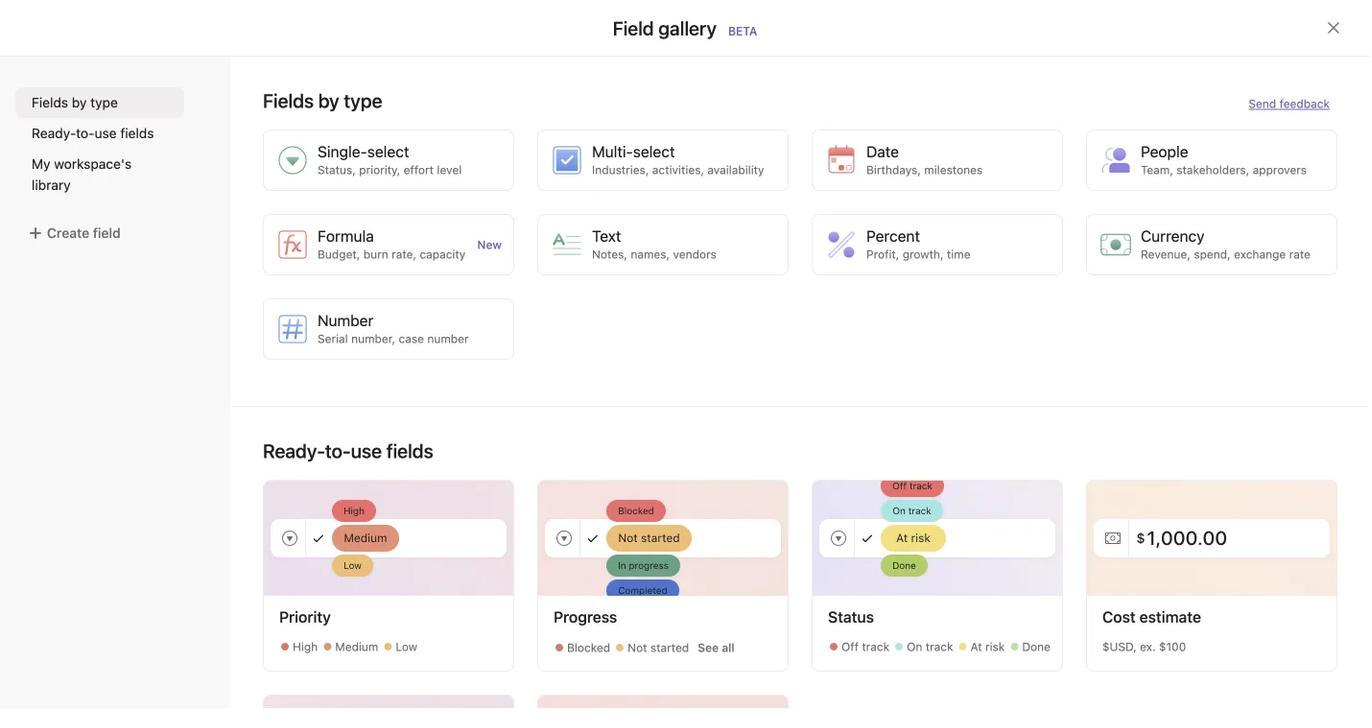 Task type: vqa. For each thing, say whether or not it's contained in the screenshot.
the Numbered List Image
no



Task type: locate. For each thing, give the bounding box(es) containing it.
switch
[[1317, 392, 1340, 405], [1317, 487, 1340, 501], [1317, 535, 1340, 549], [1317, 583, 1340, 597], [1317, 631, 1340, 645]]

0 vertical spatial priority,
[[359, 163, 400, 177]]

completed
[[1074, 582, 1142, 598]]

notes,
[[592, 248, 628, 261]]

fields by type
[[32, 94, 118, 110]]

1 horizontal spatial ready-
[[263, 439, 325, 462]]

0 horizontal spatial fields
[[120, 125, 154, 141]]

1 select from the left
[[367, 142, 409, 161]]

fields by type
[[263, 89, 382, 112]]

switch for due date
[[1317, 392, 1340, 405]]

risk
[[985, 640, 1005, 653]]

due date
[[1074, 390, 1130, 406]]

0 horizontal spatial select
[[367, 142, 409, 161]]

milestones
[[924, 163, 983, 177]]

last
[[1074, 534, 1100, 550]]

customize
[[1042, 138, 1134, 161]]

to- for use fields
[[325, 439, 351, 462]]

0 horizontal spatial track
[[862, 640, 890, 653]]

select up effort
[[367, 142, 409, 161]]

0 horizontal spatial priority,
[[359, 163, 400, 177]]

5 switch from the top
[[1317, 631, 1340, 645]]

progress image
[[530, 481, 796, 596]]

to- inside ready-to-use fields button
[[76, 125, 95, 141]]

to left your
[[1187, 240, 1199, 256]]

1 horizontal spatial fields
[[958, 207, 987, 221]]

revenue,
[[1141, 248, 1191, 261]]

field gallery
[[613, 16, 717, 39]]

0 vertical spatial to
[[1157, 219, 1169, 235]]

fields left 'by'
[[32, 94, 68, 110]]

1 horizontal spatial track
[[926, 640, 953, 653]]

cost estimate
[[1103, 608, 1201, 626]]

on right "created"
[[1127, 486, 1142, 502]]

fields up use
[[1042, 190, 1084, 209]]

send feedback
[[1249, 97, 1330, 110]]

0 horizontal spatial on
[[1127, 486, 1142, 502]]

whatever
[[1042, 240, 1099, 256]]

field
[[93, 225, 121, 241]]

ready-to-use fields
[[32, 125, 154, 141]]

to up clarity
[[1157, 219, 1169, 235]]

my inside my workspace's library
[[32, 156, 50, 172]]

2 horizontal spatial fields
[[1042, 190, 1084, 209]]

select inside multi-select industries, activities, availability
[[633, 142, 675, 161]]

on right modified at the right bottom of the page
[[1162, 534, 1177, 550]]

10 fields
[[942, 207, 987, 221]]

track for on track
[[926, 640, 953, 653]]

0 horizontal spatial to
[[1157, 219, 1169, 235]]

clarity
[[1145, 240, 1183, 256]]

view profile settings image
[[253, 59, 299, 105]]

1 switch from the top
[[1317, 392, 1340, 405]]

percent profit, growth, time
[[867, 227, 971, 261]]

number,
[[351, 332, 395, 345]]

3 switch from the top
[[1317, 535, 1340, 549]]

switch for created on
[[1317, 487, 1340, 501]]

text
[[592, 227, 621, 245]]

0 vertical spatial on
[[1127, 486, 1142, 502]]

track right off
[[862, 640, 890, 653]]

on up cost estimate
[[1145, 582, 1161, 598]]

0 vertical spatial my
[[50, 96, 69, 112]]

my inside global element
[[50, 96, 69, 112]]

capacity
[[420, 248, 466, 261]]

ready-to-use fields
[[263, 439, 433, 462]]

time
[[947, 248, 971, 261]]

ready- inside button
[[32, 125, 76, 141]]

1 horizontal spatial on
[[1145, 582, 1161, 598]]

2 switch from the top
[[1317, 487, 1340, 501]]

cost,
[[1258, 219, 1289, 235]]

1 vertical spatial to-
[[325, 439, 351, 462]]

select
[[367, 142, 409, 161], [633, 142, 675, 161]]

my left 'by'
[[50, 96, 69, 112]]

team,
[[1141, 163, 1173, 177]]

select inside single-select status, priority, effort level
[[367, 142, 409, 161]]

list box
[[459, 8, 919, 38]]

fields right 10
[[958, 207, 987, 221]]

created
[[1074, 486, 1123, 502]]

0 vertical spatial to-
[[76, 125, 95, 141]]

0 horizontal spatial fields
[[32, 94, 68, 110]]

custom
[[1070, 219, 1116, 235]]

off track
[[842, 640, 890, 653]]

done
[[1022, 640, 1051, 653]]

1 vertical spatial to
[[1187, 240, 1199, 256]]

fields left list
[[263, 89, 314, 112]]

reporting link
[[12, 209, 219, 240]]

burn
[[363, 248, 388, 261]]

see all
[[698, 641, 735, 654]]

1 horizontal spatial priority,
[[1208, 219, 1255, 235]]

ready-
[[32, 125, 76, 141], [263, 439, 325, 462]]

2 horizontal spatial on
[[1162, 534, 1177, 550]]

$100
[[1159, 640, 1186, 653]]

low
[[396, 640, 417, 653]]

2 horizontal spatial fields
[[1119, 219, 1153, 235]]

to
[[1157, 219, 1169, 235], [1187, 240, 1199, 256]]

priority image
[[255, 481, 522, 596]]

new
[[477, 238, 502, 251]]

select for single-
[[367, 142, 409, 161]]

switch for last modified on
[[1317, 535, 1340, 549]]

1 horizontal spatial fields
[[263, 89, 314, 112]]

track
[[1173, 219, 1204, 235], [862, 640, 890, 653], [926, 640, 953, 653]]

close this dialog image
[[1326, 20, 1342, 35]]

number
[[427, 332, 469, 345]]

your
[[1203, 240, 1230, 256]]

track up clarity
[[1173, 219, 1204, 235]]

select up activities, in the top of the page
[[633, 142, 675, 161]]

not
[[628, 641, 647, 654]]

send
[[1249, 97, 1276, 110]]

not started
[[628, 641, 689, 654]]

0 vertical spatial ready-
[[32, 125, 76, 141]]

blocked
[[567, 641, 610, 654]]

status
[[828, 608, 874, 626]]

priority, left effort
[[359, 163, 400, 177]]

select for multi-
[[633, 142, 675, 161]]

fields for fields by type
[[263, 89, 314, 112]]

availability
[[708, 163, 764, 177]]

1 horizontal spatial select
[[633, 142, 675, 161]]

4 switch from the top
[[1317, 583, 1340, 597]]

field
[[613, 16, 654, 39]]

priority,
[[359, 163, 400, 177], [1208, 219, 1255, 235]]

spend,
[[1194, 248, 1231, 261]]

1 horizontal spatial to
[[1187, 240, 1199, 256]]

or
[[1293, 219, 1305, 235]]

brings
[[1102, 240, 1141, 256]]

2 vertical spatial on
[[1145, 582, 1161, 598]]

fields inside button
[[32, 94, 68, 110]]

approvers
[[1253, 163, 1307, 177]]

2 select from the left
[[633, 142, 675, 161]]

priority, up your
[[1208, 219, 1255, 235]]

ex.
[[1140, 640, 1156, 653]]

my for my workspace's library
[[32, 156, 50, 172]]

number
[[318, 311, 374, 330]]

ready-to-use fields button
[[15, 118, 184, 149]]

1 horizontal spatial to-
[[325, 439, 351, 462]]

2 horizontal spatial track
[[1173, 219, 1204, 235]]

fields inside use custom fields to track priority, cost, or whatever brings clarity to your workflow.
[[1119, 219, 1153, 235]]

1 vertical spatial priority,
[[1208, 219, 1255, 235]]

projects
[[1074, 630, 1124, 646]]

industries,
[[592, 163, 649, 177]]

0 horizontal spatial to-
[[76, 125, 95, 141]]

status image
[[804, 481, 1071, 596]]

last modified on
[[1074, 534, 1177, 550]]

track right on
[[926, 640, 953, 653]]

growth,
[[903, 248, 944, 261]]

text notes, names, vendors
[[592, 227, 717, 261]]

level
[[437, 163, 462, 177]]

on
[[907, 640, 923, 653]]

type
[[90, 94, 118, 110]]

fields right 'use'
[[120, 125, 154, 141]]

at
[[971, 640, 982, 653]]

1 vertical spatial my
[[32, 156, 50, 172]]

beta
[[728, 24, 757, 37]]

people team, stakeholders, approvers
[[1141, 142, 1307, 177]]

fields for fields by type
[[32, 94, 68, 110]]

fields up brings
[[1119, 219, 1153, 235]]

1 vertical spatial ready-
[[263, 439, 325, 462]]

0 horizontal spatial ready-
[[32, 125, 76, 141]]

my up library
[[32, 156, 50, 172]]



Task type: describe. For each thing, give the bounding box(es) containing it.
switch for projects
[[1317, 631, 1340, 645]]

see
[[698, 641, 719, 654]]

date birthdays, milestones
[[867, 142, 983, 177]]

on track
[[907, 640, 953, 653]]

medium
[[335, 640, 378, 653]]

ready- for ready-to-use fields
[[263, 439, 325, 462]]

my tasks
[[50, 96, 105, 112]]

percent
[[867, 227, 920, 245]]

reporting
[[50, 216, 110, 232]]

my for my tasks
[[50, 96, 69, 112]]

board
[[361, 91, 398, 107]]

multi-select industries, activities, availability
[[592, 142, 764, 177]]

by
[[72, 94, 87, 110]]

global element
[[0, 47, 230, 162]]

activities,
[[652, 163, 704, 177]]

feedback
[[1280, 97, 1330, 110]]

insights element
[[0, 175, 230, 305]]

on for completed on
[[1145, 582, 1161, 598]]

priority
[[279, 608, 331, 626]]

vendors
[[673, 248, 717, 261]]

my workspace's library
[[32, 156, 132, 193]]

1 vertical spatial on
[[1162, 534, 1177, 550]]

to- for use
[[76, 125, 95, 141]]

single-select status, priority, effort level
[[318, 142, 462, 177]]

insights
[[23, 184, 73, 200]]

exchange
[[1234, 248, 1286, 261]]

send feedback link
[[1249, 95, 1330, 112]]

modified
[[1104, 534, 1158, 550]]

tasks
[[72, 96, 105, 112]]

formula
[[318, 227, 374, 245]]

birthdays,
[[867, 163, 921, 177]]

workflow.
[[1234, 240, 1292, 256]]

serial
[[318, 332, 348, 345]]

date
[[1102, 390, 1130, 406]]

use custom fields to track priority, cost, or whatever brings clarity to your workflow.
[[1042, 219, 1305, 256]]

on for created on
[[1127, 486, 1142, 502]]

started
[[651, 641, 689, 654]]

formula budget, burn rate, capacity
[[318, 227, 466, 261]]

created on
[[1074, 486, 1142, 502]]

$usd, ex. $100
[[1103, 640, 1186, 653]]

all
[[722, 641, 735, 654]]

ready- for ready-to-use fields
[[32, 125, 76, 141]]

off
[[842, 640, 859, 653]]

board link
[[361, 91, 398, 116]]

rate
[[1289, 248, 1311, 261]]

profit,
[[867, 248, 899, 261]]

workspace's
[[54, 156, 132, 172]]

list
[[315, 91, 338, 107]]

names,
[[631, 248, 670, 261]]

inbox
[[50, 127, 84, 143]]

due
[[1074, 390, 1099, 406]]

fields inside ready-to-use fields button
[[120, 125, 154, 141]]

my tasks link
[[12, 89, 219, 120]]

track for off track
[[862, 640, 890, 653]]

case
[[399, 332, 424, 345]]

my workspace's library button
[[15, 149, 184, 201]]

use
[[1042, 219, 1066, 235]]

priority, inside single-select status, priority, effort level
[[359, 163, 400, 177]]

status,
[[318, 163, 356, 177]]

multi-
[[592, 142, 633, 161]]

at risk
[[971, 640, 1005, 653]]

list link
[[315, 91, 338, 116]]

gallery
[[659, 16, 717, 39]]

budget,
[[318, 248, 360, 261]]

single-
[[318, 142, 367, 161]]

high
[[293, 640, 318, 653]]

priority, inside use custom fields to track priority, cost, or whatever brings clarity to your workflow.
[[1208, 219, 1255, 235]]

stakeholders,
[[1177, 163, 1250, 177]]

switch for completed on
[[1317, 583, 1340, 597]]

currency revenue, spend, exchange rate
[[1141, 227, 1311, 261]]

completed on
[[1074, 582, 1161, 598]]

cost estimate image
[[1079, 481, 1345, 596]]

currency
[[1141, 227, 1205, 245]]

fields by type button
[[15, 87, 184, 118]]

use
[[95, 125, 117, 141]]

number serial number, case number
[[318, 311, 469, 345]]

track inside use custom fields to track priority, cost, or whatever brings clarity to your workflow.
[[1173, 219, 1204, 235]]

create field
[[47, 225, 121, 241]]

progress
[[554, 608, 617, 626]]

effort
[[404, 163, 434, 177]]

library
[[32, 177, 71, 193]]

close details image
[[1327, 142, 1342, 157]]

insights button
[[0, 182, 73, 202]]

$usd,
[[1103, 640, 1137, 653]]



